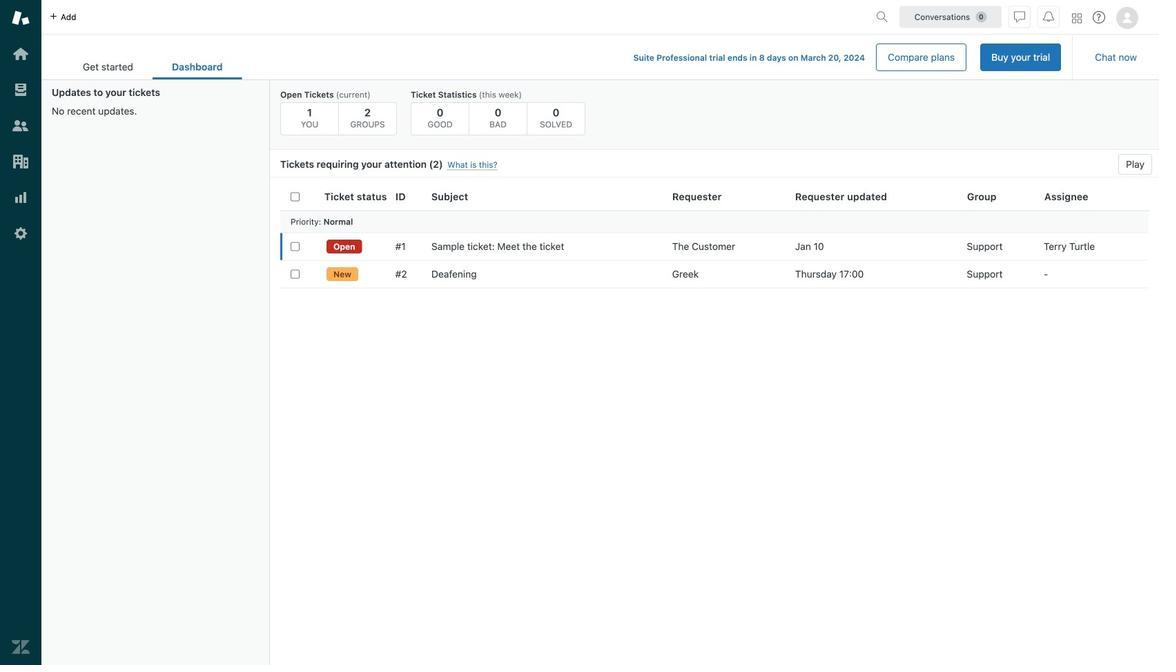 Task type: vqa. For each thing, say whether or not it's contained in the screenshot.
when
no



Task type: locate. For each thing, give the bounding box(es) containing it.
tab list
[[64, 54, 242, 79]]

None checkbox
[[291, 242, 300, 251]]

customers image
[[12, 117, 30, 135]]

button displays agent's chat status as invisible. image
[[1015, 11, 1026, 22]]

zendesk image
[[12, 638, 30, 656]]

organizations image
[[12, 153, 30, 171]]

zendesk products image
[[1073, 13, 1082, 23]]

views image
[[12, 81, 30, 99]]

grid
[[270, 183, 1160, 665]]

reporting image
[[12, 189, 30, 207]]

tab
[[64, 54, 153, 79]]

None checkbox
[[291, 270, 300, 279]]



Task type: describe. For each thing, give the bounding box(es) containing it.
zendesk support image
[[12, 9, 30, 27]]

get help image
[[1093, 11, 1106, 23]]

March 20, 2024 text field
[[801, 53, 866, 63]]

main element
[[0, 0, 41, 665]]

admin image
[[12, 225, 30, 242]]

Select All Tickets checkbox
[[291, 192, 300, 201]]

notifications image
[[1044, 11, 1055, 22]]

get started image
[[12, 45, 30, 63]]



